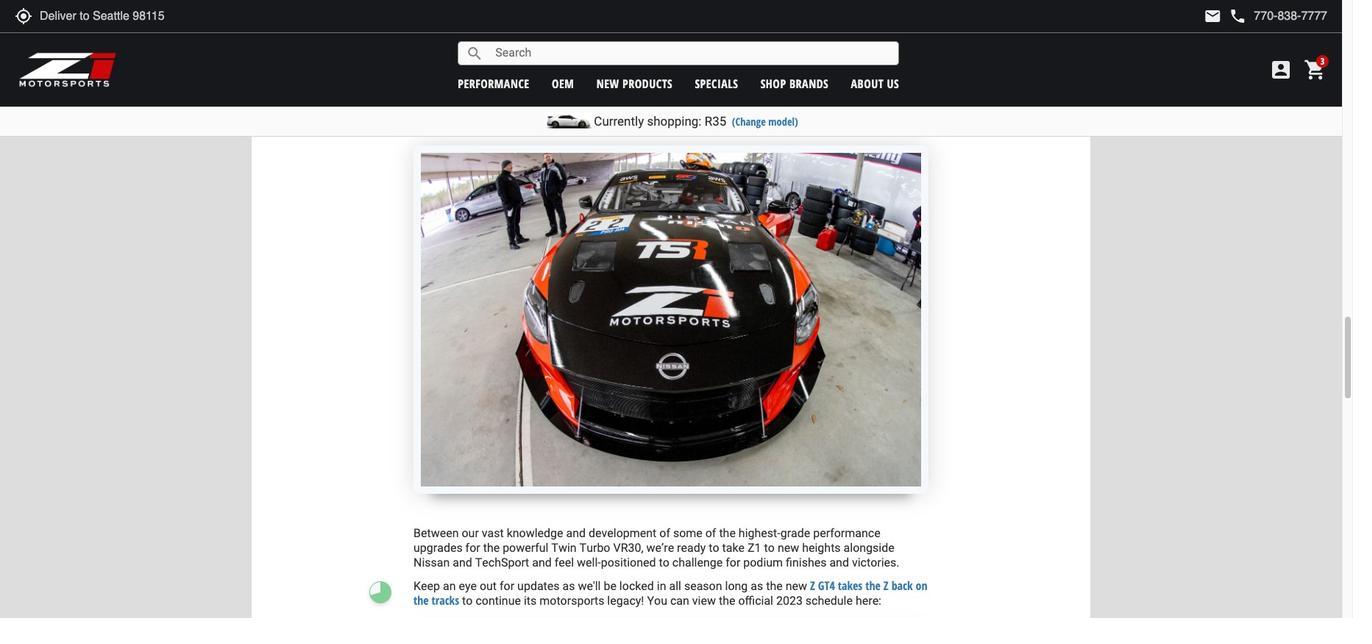 Task type: describe. For each thing, give the bounding box(es) containing it.
z gt4 takes the z back on the tracks link
[[414, 578, 930, 609]]

finishes
[[786, 556, 827, 570]]

last
[[469, 80, 488, 94]]

performance inside between our vast knowledge and development of some of the highest-grade performance upgrades for the powerful twin turbo vr30, we're ready to take z1 to new heights alongside nissan and
[[813, 526, 880, 540]]

updates
[[517, 579, 560, 593]]

products
[[623, 75, 673, 92]]

0 horizontal spatial a
[[530, 44, 536, 58]]

2 vertical spatial in
[[657, 579, 666, 593]]

schedule
[[806, 594, 853, 608]]

Search search field
[[484, 42, 899, 65]]

the left tracks
[[414, 593, 429, 609]]

tracks
[[432, 593, 459, 609]]

2023
[[776, 594, 803, 608]]

wins
[[824, 44, 849, 58]]

all
[[669, 579, 681, 593]]

you
[[647, 594, 667, 608]]

us
[[887, 75, 899, 92]]

development
[[589, 526, 657, 540]]

the nissan z has had a successful history in motorsport, with numerous class wins and championship titles across a range of different racing series dating back to the first-generation 240z. the last
[[414, 44, 910, 94]]

back inside the nissan z has had a successful history in motorsport, with numerous class wins and championship titles across a range of different racing series dating back to the first-generation 240z. the last
[[766, 62, 791, 76]]

r35
[[705, 114, 726, 129]]

my_location
[[15, 7, 32, 25]]

shopping:
[[647, 114, 702, 129]]

240z.
[[414, 80, 444, 94]]

techsport and feel well-positioned to challenge for podium finishes and victories.
[[475, 556, 900, 570]]

1 vertical spatial the
[[446, 80, 466, 94]]

has inside won its class at the dubai 24 hours endurance race and has competed in the notable super gt series and european gt4 championship.
[[436, 97, 455, 111]]

1 vertical spatial its
[[524, 594, 537, 608]]

powerful
[[503, 541, 548, 555]]

grade
[[780, 526, 810, 540]]

vr30,
[[613, 541, 644, 555]]

1 horizontal spatial for
[[500, 579, 514, 593]]

nissan inside between our vast knowledge and development of some of the highest-grade performance upgrades for the powerful twin turbo vr30, we're ready to take z1 to new heights alongside nissan and
[[414, 556, 450, 570]]

gt
[[621, 97, 636, 111]]

locked
[[619, 579, 654, 593]]

account_box link
[[1266, 58, 1296, 82]]

race
[[885, 80, 908, 94]]

super
[[587, 97, 618, 111]]

heights
[[802, 541, 841, 555]]

to right z1
[[764, 541, 775, 555]]

shopping_cart
[[1304, 58, 1327, 82]]

2 horizontal spatial z
[[884, 578, 889, 594]]

mail phone
[[1204, 7, 1247, 25]]

an
[[443, 579, 456, 593]]

challenge
[[672, 556, 723, 570]]

mail
[[1204, 7, 1222, 25]]

gt4 inside won its class at the dubai 24 hours endurance race and has competed in the notable super gt series and european gt4 championship.
[[748, 97, 770, 111]]

about
[[851, 75, 884, 92]]

brands
[[790, 75, 829, 92]]

dubai
[[743, 80, 773, 94]]

history
[[599, 44, 634, 58]]

and down heights
[[830, 556, 849, 570]]

successful
[[539, 44, 596, 58]]

model)
[[768, 115, 798, 129]]

to continue its motorsports legacy! you can view the official 2023 schedule here:
[[459, 594, 881, 608]]

the inside the nissan z has had a successful history in motorsport, with numerous class wins and championship titles across a range of different racing series dating back to the first-generation 240z. the last
[[808, 62, 824, 76]]

currently shopping: r35 (change model)
[[594, 114, 798, 129]]

phone link
[[1229, 7, 1327, 25]]

and down 240z.
[[414, 97, 433, 111]]

2 as from the left
[[751, 579, 763, 593]]

0 vertical spatial new
[[596, 75, 619, 92]]

ready
[[677, 541, 706, 555]]

the down vast
[[483, 541, 500, 555]]

- gen 370z we know and love
[[488, 80, 639, 94]]

we'll
[[578, 579, 601, 593]]

on
[[916, 578, 927, 594]]

to inside the nissan z has had a successful history in motorsport, with numerous class wins and championship titles across a range of different racing series dating back to the first-generation 240z. the last
[[794, 62, 805, 76]]

performance link
[[458, 75, 529, 92]]

techsport
[[475, 556, 529, 570]]

notable
[[545, 97, 584, 111]]

z inside the nissan z has had a successful history in motorsport, with numerous class wins and championship titles across a range of different racing series dating back to the first-generation 240z. the last
[[475, 44, 482, 58]]

championship.
[[772, 97, 850, 111]]

some
[[673, 526, 703, 540]]

mail link
[[1204, 7, 1222, 25]]

about us
[[851, 75, 899, 92]]

shopping_cart link
[[1300, 58, 1327, 82]]

turbo
[[580, 541, 610, 555]]

to down the we're
[[659, 556, 669, 570]]

has inside the nissan z has had a successful history in motorsport, with numerous class wins and championship titles across a range of different racing series dating back to the first-generation 240z. the last
[[485, 44, 504, 58]]

can
[[670, 594, 689, 608]]

motorsports
[[540, 594, 604, 608]]

continue
[[476, 594, 521, 608]]

the right takes
[[865, 578, 881, 594]]

the right the at
[[724, 80, 740, 94]]

numerous
[[738, 44, 791, 58]]

positioned
[[601, 556, 656, 570]]

and up super
[[592, 80, 612, 94]]

alongside
[[844, 541, 895, 555]]

we're
[[646, 541, 674, 555]]

the down long
[[719, 594, 735, 608]]

twin
[[551, 541, 577, 555]]

between our vast knowledge and development of some of the highest-grade performance upgrades for the powerful twin turbo vr30, we're ready to take z1 to new heights alongside nissan and
[[414, 526, 897, 570]]

series inside the nissan z has had a successful history in motorsport, with numerous class wins and championship titles across a range of different racing series dating back to the first-generation 240z. the last
[[696, 62, 727, 76]]

out
[[480, 579, 497, 593]]

series inside won its class at the dubai 24 hours endurance race and has competed in the notable super gt series and european gt4 championship.
[[639, 97, 670, 111]]

season
[[684, 579, 722, 593]]



Task type: locate. For each thing, give the bounding box(es) containing it.
different
[[613, 62, 658, 76]]

1 horizontal spatial its
[[664, 80, 677, 94]]

nissan up championship
[[436, 44, 472, 58]]

podium
[[743, 556, 783, 570]]

2 horizontal spatial in
[[657, 579, 666, 593]]

0 horizontal spatial the
[[414, 44, 433, 58]]

for up continue
[[500, 579, 514, 593]]

and inside the nissan z has had a successful history in motorsport, with numerous class wins and championship titles across a range of different racing series dating back to the first-generation 240z. the last
[[852, 44, 871, 58]]

its down racing
[[664, 80, 677, 94]]

a
[[530, 44, 536, 58], [557, 62, 564, 76]]

and down powerful
[[532, 556, 552, 570]]

0 vertical spatial a
[[530, 44, 536, 58]]

for inside between our vast knowledge and development of some of the highest-grade performance upgrades for the powerful twin turbo vr30, we're ready to take z1 to new heights alongside nissan and
[[465, 541, 480, 555]]

new products link
[[596, 75, 673, 92]]

z up championship
[[475, 44, 482, 58]]

and up shopping:
[[673, 97, 692, 111]]

370z
[[514, 80, 541, 94]]

class left the at
[[680, 80, 708, 94]]

in
[[637, 44, 646, 58], [514, 97, 523, 111], [657, 579, 666, 593]]

specials
[[695, 75, 738, 92]]

1 horizontal spatial as
[[751, 579, 763, 593]]

has down 240z.
[[436, 97, 455, 111]]

to down the eye
[[462, 594, 473, 608]]

in left all
[[657, 579, 666, 593]]

0 vertical spatial class
[[794, 44, 822, 58]]

for
[[465, 541, 480, 555], [726, 556, 740, 570], [500, 579, 514, 593]]

nissan
[[436, 44, 472, 58], [414, 556, 450, 570]]

first-
[[827, 62, 851, 76]]

0 horizontal spatial has
[[436, 97, 455, 111]]

z gt4 takes the z back on the tracks
[[414, 578, 930, 609]]

eye
[[459, 579, 477, 593]]

z1 motorsports logo image
[[18, 52, 117, 88]]

search
[[466, 45, 484, 62]]

keep
[[414, 579, 440, 593]]

in down the 370z
[[514, 97, 523, 111]]

2 vertical spatial new
[[786, 579, 807, 593]]

legacy!
[[607, 594, 644, 608]]

1 horizontal spatial of
[[659, 526, 670, 540]]

had
[[507, 44, 527, 58]]

2 horizontal spatial for
[[726, 556, 740, 570]]

shop
[[761, 75, 786, 92]]

1 horizontal spatial has
[[485, 44, 504, 58]]

of up the we're
[[659, 526, 670, 540]]

0 vertical spatial in
[[637, 44, 646, 58]]

its down updates
[[524, 594, 537, 608]]

series
[[696, 62, 727, 76], [639, 97, 670, 111]]

titles
[[490, 62, 516, 76]]

back left on
[[892, 578, 913, 594]]

0 vertical spatial has
[[485, 44, 504, 58]]

and up the eye
[[453, 556, 472, 570]]

of inside the nissan z has had a successful history in motorsport, with numerous class wins and championship titles across a range of different racing series dating back to the first-generation 240z. the last
[[599, 62, 610, 76]]

1 horizontal spatial series
[[696, 62, 727, 76]]

new down grade
[[778, 541, 799, 555]]

0 horizontal spatial in
[[514, 97, 523, 111]]

about us link
[[851, 75, 899, 92]]

1 horizontal spatial class
[[794, 44, 822, 58]]

well-
[[577, 556, 601, 570]]

2 horizontal spatial of
[[705, 526, 716, 540]]

0 vertical spatial for
[[465, 541, 480, 555]]

know
[[562, 80, 590, 94]]

the down championship
[[446, 80, 466, 94]]

gt4 down dubai on the top right
[[748, 97, 770, 111]]

as up official
[[751, 579, 763, 593]]

1 vertical spatial for
[[726, 556, 740, 570]]

nissan inside the nissan z has had a successful history in motorsport, with numerous class wins and championship titles across a range of different racing series dating back to the first-generation 240z. the last
[[436, 44, 472, 58]]

gt4
[[748, 97, 770, 111], [818, 578, 835, 594]]

knowledge
[[507, 526, 563, 540]]

0 horizontal spatial z
[[475, 44, 482, 58]]

between
[[414, 526, 459, 540]]

1 vertical spatial has
[[436, 97, 455, 111]]

1 horizontal spatial performance
[[813, 526, 880, 540]]

for down take
[[726, 556, 740, 570]]

in up different
[[637, 44, 646, 58]]

1 vertical spatial class
[[680, 80, 708, 94]]

phone
[[1229, 7, 1247, 25]]

hours
[[792, 80, 824, 94]]

the
[[414, 44, 433, 58], [446, 80, 466, 94]]

the up '2023'
[[766, 579, 783, 593]]

z right here:
[[884, 578, 889, 594]]

currently
[[594, 114, 644, 129]]

z
[[475, 44, 482, 58], [810, 578, 815, 594], [884, 578, 889, 594]]

new up '2023'
[[786, 579, 807, 593]]

and up twin
[[566, 526, 586, 540]]

to left take
[[709, 541, 719, 555]]

has up titles
[[485, 44, 504, 58]]

0 horizontal spatial series
[[639, 97, 670, 111]]

of right some
[[705, 526, 716, 540]]

generation
[[851, 62, 907, 76]]

0 horizontal spatial its
[[524, 594, 537, 608]]

nissan down upgrades
[[414, 556, 450, 570]]

0 horizontal spatial for
[[465, 541, 480, 555]]

we
[[544, 80, 559, 94]]

won
[[639, 80, 661, 94]]

0 vertical spatial performance
[[458, 75, 529, 92]]

its
[[664, 80, 677, 94], [524, 594, 537, 608]]

the down the 370z
[[526, 97, 542, 111]]

1 horizontal spatial a
[[557, 62, 564, 76]]

2 vertical spatial for
[[500, 579, 514, 593]]

specials link
[[695, 75, 738, 92]]

a up - gen 370z we know and love
[[557, 62, 564, 76]]

as up motorsports
[[563, 579, 575, 593]]

upgrades
[[414, 541, 463, 555]]

1 as from the left
[[563, 579, 575, 593]]

0 vertical spatial series
[[696, 62, 727, 76]]

0 horizontal spatial back
[[766, 62, 791, 76]]

take
[[722, 541, 745, 555]]

1 vertical spatial back
[[892, 578, 913, 594]]

the up hours on the right of page
[[808, 62, 824, 76]]

0 horizontal spatial of
[[599, 62, 610, 76]]

class inside won its class at the dubai 24 hours endurance race and has competed in the notable super gt series and european gt4 championship.
[[680, 80, 708, 94]]

and right wins
[[852, 44, 871, 58]]

vast
[[482, 526, 504, 540]]

1 horizontal spatial z
[[810, 578, 815, 594]]

a right had
[[530, 44, 536, 58]]

at
[[711, 80, 721, 94]]

1 vertical spatial nissan
[[414, 556, 450, 570]]

0 horizontal spatial class
[[680, 80, 708, 94]]

(change
[[732, 115, 766, 129]]

back up 24
[[766, 62, 791, 76]]

competed
[[458, 97, 511, 111]]

be
[[604, 579, 617, 593]]

back inside "z gt4 takes the z back on the tracks"
[[892, 578, 913, 594]]

shop brands link
[[761, 75, 829, 92]]

dating
[[730, 62, 763, 76]]

the up take
[[719, 526, 736, 540]]

0 horizontal spatial performance
[[458, 75, 529, 92]]

shop brands
[[761, 75, 829, 92]]

gen
[[491, 80, 511, 94]]

0 vertical spatial nissan
[[436, 44, 472, 58]]

the up championship
[[414, 44, 433, 58]]

class
[[794, 44, 822, 58], [680, 80, 708, 94]]

class left wins
[[794, 44, 822, 58]]

feel
[[555, 556, 574, 570]]

new up super
[[596, 75, 619, 92]]

oem
[[552, 75, 574, 92]]

series down 'won' on the left top
[[639, 97, 670, 111]]

takes
[[838, 578, 863, 594]]

new inside between our vast knowledge and development of some of the highest-grade performance upgrades for the powerful twin turbo vr30, we're ready to take z1 to new heights alongside nissan and
[[778, 541, 799, 555]]

1 vertical spatial in
[[514, 97, 523, 111]]

1 horizontal spatial in
[[637, 44, 646, 58]]

series up the at
[[696, 62, 727, 76]]

love
[[615, 80, 636, 94]]

1 vertical spatial gt4
[[818, 578, 835, 594]]

the
[[808, 62, 824, 76], [724, 80, 740, 94], [526, 97, 542, 111], [719, 526, 736, 540], [483, 541, 500, 555], [865, 578, 881, 594], [766, 579, 783, 593], [414, 593, 429, 609], [719, 594, 735, 608]]

in inside the nissan z has had a successful history in motorsport, with numerous class wins and championship titles across a range of different racing series dating back to the first-generation 240z. the last
[[637, 44, 646, 58]]

1 horizontal spatial the
[[446, 80, 466, 94]]

view
[[692, 594, 716, 608]]

1 vertical spatial new
[[778, 541, 799, 555]]

motorsport,
[[649, 44, 710, 58]]

0 vertical spatial the
[[414, 44, 433, 58]]

keep an eye out for updates as we'll be locked in all season long as the new
[[414, 579, 810, 593]]

1 vertical spatial a
[[557, 62, 564, 76]]

victories.
[[852, 556, 900, 570]]

gt4 left takes
[[818, 578, 835, 594]]

in inside won its class at the dubai 24 hours endurance race and has competed in the notable super gt series and european gt4 championship.
[[514, 97, 523, 111]]

range
[[567, 62, 596, 76]]

0 vertical spatial gt4
[[748, 97, 770, 111]]

account_box
[[1269, 58, 1293, 82]]

and
[[852, 44, 871, 58], [592, 80, 612, 94], [414, 97, 433, 111], [673, 97, 692, 111], [566, 526, 586, 540], [453, 556, 472, 570], [532, 556, 552, 570], [830, 556, 849, 570]]

1 horizontal spatial back
[[892, 578, 913, 594]]

our
[[462, 526, 479, 540]]

0 vertical spatial back
[[766, 62, 791, 76]]

1 vertical spatial series
[[639, 97, 670, 111]]

for down our
[[465, 541, 480, 555]]

0 vertical spatial its
[[664, 80, 677, 94]]

0 horizontal spatial gt4
[[748, 97, 770, 111]]

to up hours on the right of page
[[794, 62, 805, 76]]

0 horizontal spatial as
[[563, 579, 575, 593]]

class inside the nissan z has had a successful history in motorsport, with numerous class wins and championship titles across a range of different racing series dating back to the first-generation 240z. the last
[[794, 44, 822, 58]]

(change model) link
[[732, 115, 798, 129]]

1 horizontal spatial gt4
[[818, 578, 835, 594]]

across
[[519, 62, 555, 76]]

has
[[485, 44, 504, 58], [436, 97, 455, 111]]

gt4 inside "z gt4 takes the z back on the tracks"
[[818, 578, 835, 594]]

1 vertical spatial performance
[[813, 526, 880, 540]]

its inside won its class at the dubai 24 hours endurance race and has competed in the notable super gt series and european gt4 championship.
[[664, 80, 677, 94]]

won its class at the dubai 24 hours endurance race and has competed in the notable super gt series and european gt4 championship.
[[414, 80, 911, 111]]

as
[[563, 579, 575, 593], [751, 579, 763, 593]]

championship
[[414, 62, 488, 76]]

of down history
[[599, 62, 610, 76]]

highest-
[[739, 526, 780, 540]]

z1
[[748, 541, 761, 555]]

z down finishes
[[810, 578, 815, 594]]



Task type: vqa. For each thing, say whether or not it's contained in the screenshot.
NISSAN to the top
yes



